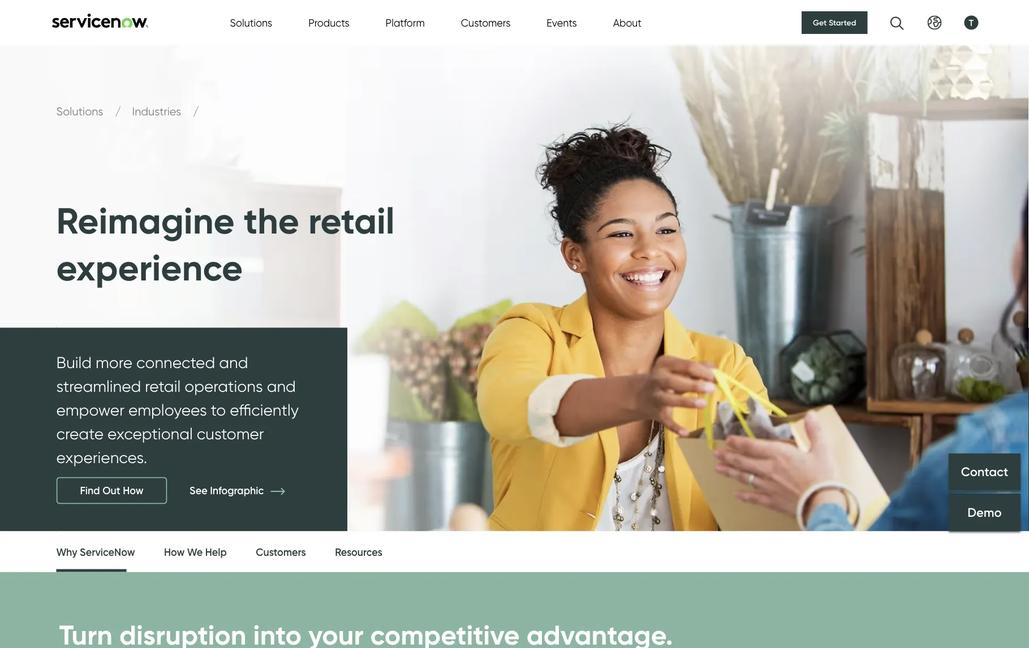 Task type: vqa. For each thing, say whether or not it's contained in the screenshot.
first call to action icon from the right
no



Task type: describe. For each thing, give the bounding box(es) containing it.
create
[[56, 424, 104, 443]]

help
[[205, 546, 227, 559]]

products
[[309, 16, 350, 29]]

platform button
[[386, 15, 425, 30]]

reimagine the retail experience
[[56, 198, 395, 291]]

servicenow
[[80, 546, 135, 559]]

products button
[[309, 15, 350, 30]]

see
[[190, 484, 208, 497]]

experience
[[56, 246, 243, 291]]

demo
[[968, 505, 1002, 520]]

started
[[829, 18, 857, 27]]

out
[[103, 485, 120, 497]]

platform
[[386, 16, 425, 29]]

retail inside reimagine the retail experience
[[309, 198, 395, 243]]

reimagine
[[56, 198, 235, 243]]

to
[[211, 400, 226, 419]]

customer
[[197, 424, 264, 443]]

how we help
[[164, 546, 227, 559]]

contact link
[[949, 454, 1021, 491]]

retail inside build more connected and streamlined retail operations and empower employees to efficiently create exceptional customer experiences.
[[145, 377, 181, 396]]

infographic
[[210, 484, 264, 497]]

0 horizontal spatial and
[[219, 353, 248, 372]]

about
[[613, 16, 642, 29]]

why
[[56, 546, 77, 559]]

streamlined
[[56, 377, 141, 396]]

we
[[187, 546, 203, 559]]

build more connected and streamlined retail operations and empower employees to efficiently create exceptional customer experiences.
[[56, 353, 299, 467]]

customers for customers "link" on the bottom of page
[[256, 546, 306, 559]]

events
[[547, 16, 577, 29]]



Task type: locate. For each thing, give the bounding box(es) containing it.
contact
[[962, 465, 1009, 480]]

experiences.
[[56, 448, 147, 467]]

how left we
[[164, 546, 185, 559]]

0 vertical spatial how
[[123, 485, 144, 497]]

customers
[[461, 16, 511, 29], [256, 546, 306, 559]]

find out how
[[80, 485, 144, 497]]

demo link
[[949, 494, 1021, 532]]

servicenow image
[[51, 13, 150, 28]]

efficiently
[[230, 400, 299, 419]]

0 horizontal spatial retail
[[145, 377, 181, 396]]

and up efficiently
[[267, 377, 296, 396]]

more
[[96, 353, 133, 372]]

see infographic
[[190, 484, 266, 497]]

1 vertical spatial solutions
[[56, 104, 106, 118]]

how inside "link"
[[164, 546, 185, 559]]

0 horizontal spatial solutions
[[56, 104, 106, 118]]

why servicenow
[[56, 546, 135, 559]]

1 horizontal spatial retail
[[309, 198, 395, 243]]

industries
[[132, 104, 184, 118]]

events button
[[547, 15, 577, 30]]

get started
[[813, 18, 857, 27]]

0 vertical spatial solutions
[[230, 16, 272, 29]]

about button
[[613, 15, 642, 30]]

exceptional
[[108, 424, 193, 443]]

operations
[[185, 377, 263, 396]]

solutions link
[[56, 104, 106, 118]]

empower
[[56, 400, 125, 419]]

solutions for solutions link
[[56, 104, 106, 118]]

get started link
[[802, 11, 868, 34]]

customers link
[[256, 532, 306, 573]]

solutions
[[230, 16, 272, 29], [56, 104, 106, 118]]

solutions button
[[230, 15, 272, 30]]

find out how link
[[56, 477, 167, 505]]

customers button
[[461, 15, 511, 30]]

1 vertical spatial customers
[[256, 546, 306, 559]]

resources link
[[335, 532, 383, 573]]

customers for customers dropdown button
[[461, 16, 511, 29]]

0 horizontal spatial customers
[[256, 546, 306, 559]]

0 vertical spatial customers
[[461, 16, 511, 29]]

1 vertical spatial retail
[[145, 377, 181, 396]]

1 horizontal spatial solutions
[[230, 16, 272, 29]]

0 horizontal spatial how
[[123, 485, 144, 497]]

how right out
[[123, 485, 144, 497]]

and
[[219, 353, 248, 372], [267, 377, 296, 396]]

get
[[813, 18, 827, 27]]

why servicenow link
[[56, 532, 135, 576]]

solutions for solutions dropdown button
[[230, 16, 272, 29]]

1 horizontal spatial customers
[[461, 16, 511, 29]]

find
[[80, 485, 100, 497]]

and up operations
[[219, 353, 248, 372]]

0 vertical spatial and
[[219, 353, 248, 372]]

build
[[56, 353, 92, 372]]

connected
[[136, 353, 215, 372]]

employees
[[128, 400, 207, 419]]

1 horizontal spatial how
[[164, 546, 185, 559]]

resources
[[335, 546, 383, 559]]

0 vertical spatial retail
[[309, 198, 395, 243]]

industries link
[[132, 104, 184, 118]]

how we help link
[[164, 532, 227, 573]]

see infographic link
[[190, 484, 302, 497]]

retail
[[309, 198, 395, 243], [145, 377, 181, 396]]

1 vertical spatial and
[[267, 377, 296, 396]]

1 vertical spatial how
[[164, 546, 185, 559]]

1 horizontal spatial and
[[267, 377, 296, 396]]

the
[[244, 198, 299, 243]]

how
[[123, 485, 144, 497], [164, 546, 185, 559]]



